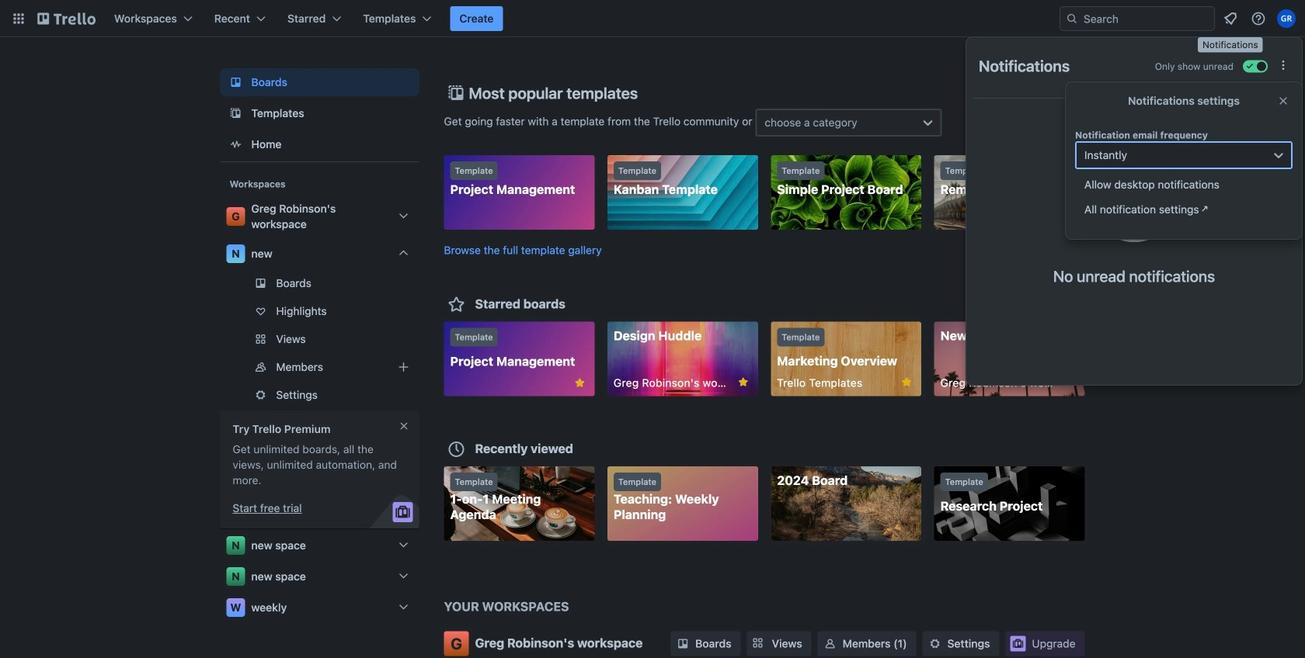 Task type: describe. For each thing, give the bounding box(es) containing it.
2 click to unstar this board. it will be removed from your starred list. image from the left
[[900, 376, 914, 390]]

search image
[[1066, 12, 1078, 25]]

sm image
[[675, 637, 691, 652]]

0 notifications image
[[1221, 9, 1240, 28]]

Search field
[[1060, 6, 1215, 31]]

taco image
[[1093, 139, 1176, 242]]

1 click to unstar this board. it will be removed from your starred list. image from the left
[[736, 376, 750, 390]]

primary element
[[0, 0, 1305, 37]]

open information menu image
[[1251, 11, 1266, 26]]

template board image
[[226, 104, 245, 123]]

1 sm image from the left
[[823, 637, 838, 652]]

click to unstar this board. it will be removed from your starred list. image
[[573, 376, 587, 390]]

greg robinson (gregrobinson96) image
[[1277, 9, 1296, 28]]



Task type: locate. For each thing, give the bounding box(es) containing it.
2 sm image from the left
[[927, 637, 943, 652]]

1 horizontal spatial sm image
[[927, 637, 943, 652]]

back to home image
[[37, 6, 96, 31]]

click to unstar this board. it will be removed from your starred list. image
[[736, 376, 750, 390], [900, 376, 914, 390]]

sm image
[[823, 637, 838, 652], [927, 637, 943, 652]]

add image
[[394, 358, 413, 377]]

home image
[[226, 135, 245, 154]]

0 horizontal spatial sm image
[[823, 637, 838, 652]]

board image
[[226, 73, 245, 92]]

close popover image
[[1277, 95, 1290, 107]]

0 horizontal spatial click to unstar this board. it will be removed from your starred list. image
[[736, 376, 750, 390]]

tooltip
[[1198, 37, 1263, 53]]

1 horizontal spatial click to unstar this board. it will be removed from your starred list. image
[[900, 376, 914, 390]]



Task type: vqa. For each thing, say whether or not it's contained in the screenshot.
right Christina Overa (christinaovera) Image
no



